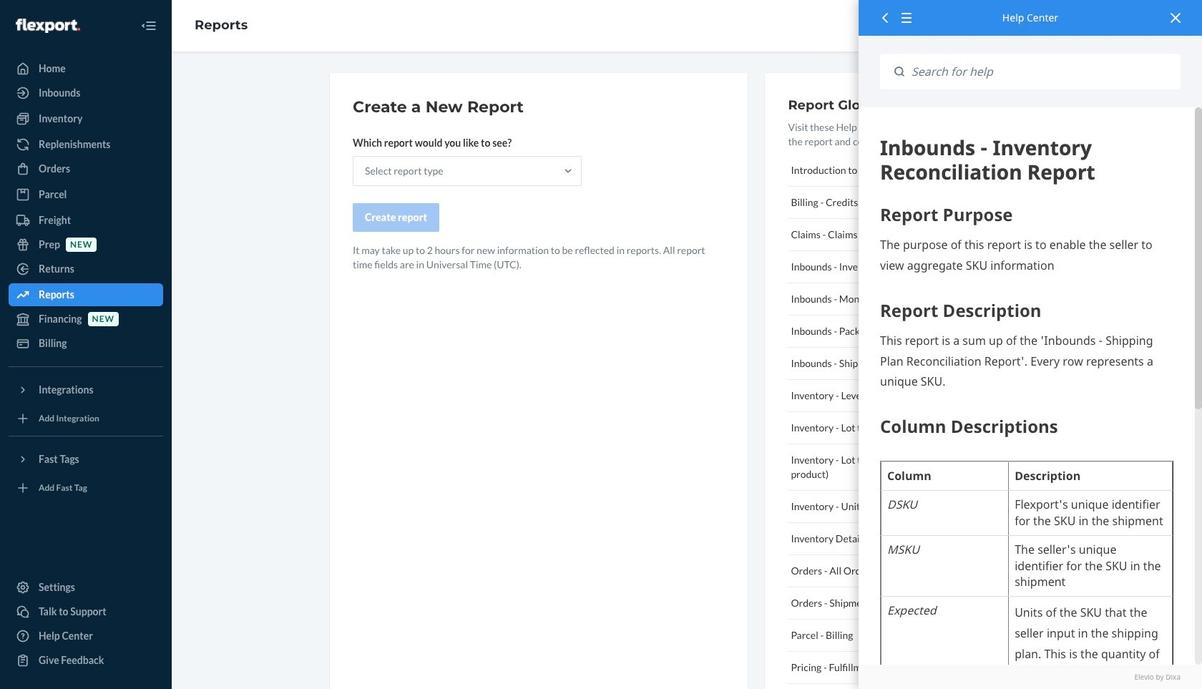 Task type: describe. For each thing, give the bounding box(es) containing it.
flexport logo image
[[16, 18, 80, 33]]



Task type: locate. For each thing, give the bounding box(es) containing it.
close navigation image
[[140, 17, 158, 34]]

Search search field
[[905, 54, 1181, 90]]



Task type: vqa. For each thing, say whether or not it's contained in the screenshot.
the right TAGS
no



